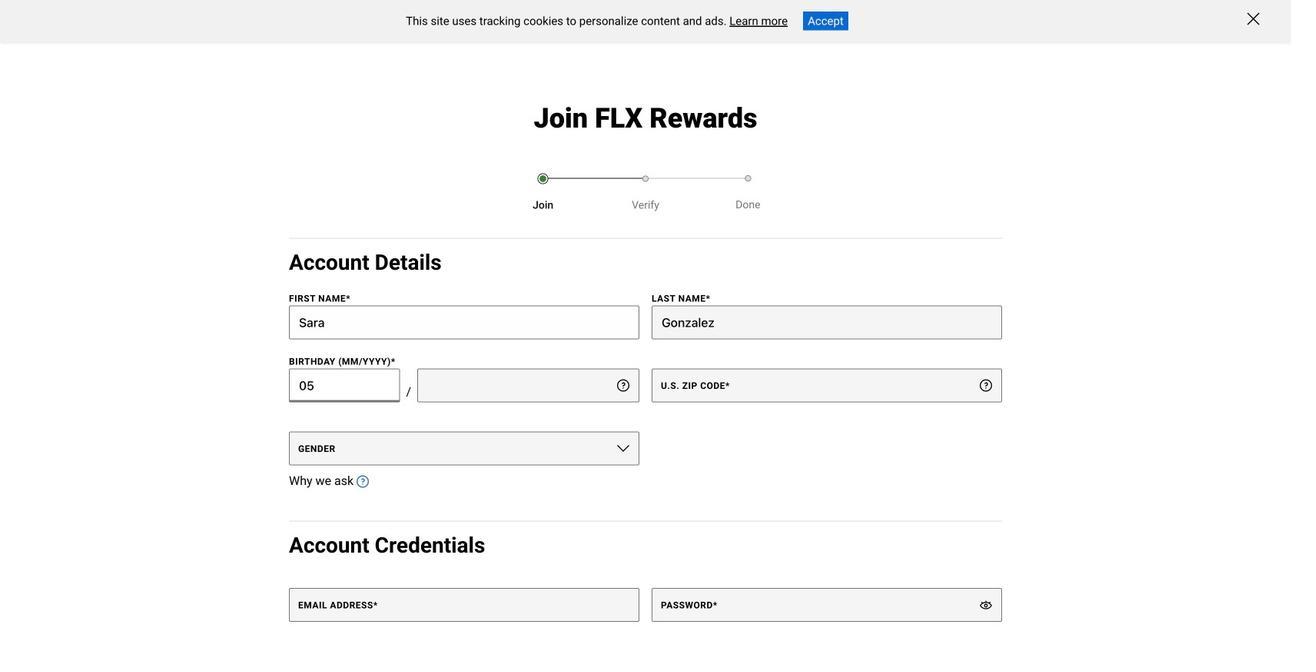 Task type: vqa. For each thing, say whether or not it's contained in the screenshot.
175 in the right of the page
no



Task type: describe. For each thing, give the bounding box(es) containing it.
close image
[[1248, 13, 1260, 25]]

primary element
[[92, 0, 1199, 42]]

show password image
[[980, 599, 993, 611]]



Task type: locate. For each thing, give the bounding box(es) containing it.
active image
[[538, 173, 549, 184]]

required element
[[346, 293, 351, 304], [706, 293, 711, 304], [726, 380, 730, 391], [373, 600, 378, 611], [713, 600, 718, 611]]

None text field
[[289, 369, 400, 402], [418, 369, 640, 402], [652, 369, 1003, 402], [289, 369, 400, 402], [418, 369, 640, 402], [652, 369, 1003, 402]]

None password field
[[652, 588, 1003, 622]]

more information image
[[617, 379, 630, 392], [980, 379, 993, 392]]

None text field
[[289, 306, 640, 339], [652, 306, 1003, 339], [289, 306, 640, 339], [652, 306, 1003, 339]]

None email field
[[289, 588, 640, 622]]

0 horizontal spatial more information image
[[617, 379, 630, 392]]

cookie banner region
[[0, 0, 1292, 42]]

1 more information image from the left
[[617, 379, 630, 392]]

inactive image
[[643, 176, 649, 182]]

2 more information image from the left
[[980, 379, 993, 392]]

toolbar
[[105, 0, 862, 42]]

1 horizontal spatial more information image
[[980, 379, 993, 392]]

inactive image
[[745, 175, 751, 182]]

more information image
[[357, 476, 369, 488]]



